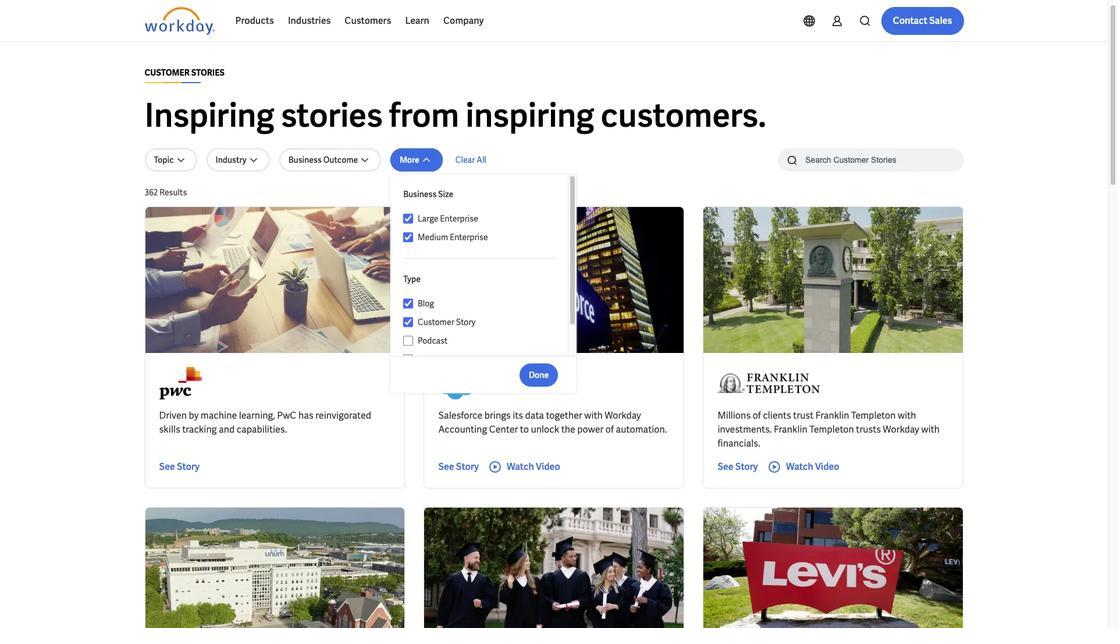 Task type: locate. For each thing, give the bounding box(es) containing it.
see down skills
[[159, 461, 175, 473]]

together
[[546, 410, 583, 422]]

clear
[[456, 155, 475, 165]]

2 horizontal spatial video
[[816, 461, 840, 473]]

1 vertical spatial business
[[404, 189, 437, 200]]

see story down accounting
[[439, 461, 479, 473]]

templeton
[[852, 410, 896, 422], [810, 424, 855, 436]]

story down financials.
[[736, 461, 759, 473]]

0 horizontal spatial see
[[159, 461, 175, 473]]

3 see story link from the left
[[718, 460, 759, 474]]

0 horizontal spatial franklin
[[774, 424, 808, 436]]

video down millions of clients trust franklin templeton with investments. franklin templeton trusts workday with financials.
[[816, 461, 840, 473]]

362 results
[[145, 187, 187, 198]]

size
[[438, 189, 454, 200]]

trusts
[[857, 424, 882, 436]]

1 horizontal spatial business
[[404, 189, 437, 200]]

large enterprise link
[[413, 212, 557, 226]]

0 horizontal spatial watch video
[[507, 461, 560, 473]]

1 horizontal spatial watch
[[786, 461, 814, 473]]

enterprise up medium enterprise
[[440, 214, 478, 224]]

watch video link
[[488, 460, 560, 474], [768, 460, 840, 474]]

Search Customer Stories text field
[[799, 150, 942, 170]]

story down accounting
[[456, 461, 479, 473]]

industries button
[[281, 7, 338, 35]]

go to the homepage image
[[145, 7, 215, 35]]

1 watch video link from the left
[[488, 460, 560, 474]]

data
[[525, 410, 544, 422]]

accounting
[[439, 424, 487, 436]]

brings
[[485, 410, 511, 422]]

medium enterprise link
[[413, 231, 557, 245]]

0 horizontal spatial see story link
[[159, 460, 200, 474]]

business size
[[404, 189, 454, 200]]

business left outcome
[[289, 155, 322, 165]]

see story link down skills
[[159, 460, 200, 474]]

of
[[753, 410, 761, 422], [606, 424, 614, 436]]

2 horizontal spatial see story
[[718, 461, 759, 473]]

None checkbox
[[404, 214, 413, 224], [404, 232, 413, 243], [404, 317, 413, 328], [404, 214, 413, 224], [404, 232, 413, 243], [404, 317, 413, 328]]

the
[[562, 424, 576, 436]]

inspiring
[[466, 94, 595, 137]]

1 horizontal spatial see story link
[[439, 460, 479, 474]]

salesforce brings its data together with workday accounting center to unlock the power of automation.
[[439, 410, 667, 436]]

see story link for millions of clients trust franklin templeton with investments. franklin templeton trusts workday with financials.
[[718, 460, 759, 474]]

1 horizontal spatial see
[[439, 461, 454, 473]]

see story
[[159, 461, 200, 473], [439, 461, 479, 473], [718, 461, 759, 473]]

1 vertical spatial workday
[[883, 424, 920, 436]]

templeton down trust
[[810, 424, 855, 436]]

watch down to
[[507, 461, 534, 473]]

3 see story from the left
[[718, 461, 759, 473]]

see
[[159, 461, 175, 473], [439, 461, 454, 473], [718, 461, 734, 473]]

0 horizontal spatial of
[[606, 424, 614, 436]]

2 watch video link from the left
[[768, 460, 840, 474]]

0 horizontal spatial business
[[289, 155, 322, 165]]

skills
[[159, 424, 180, 436]]

customer
[[145, 68, 190, 78]]

video for millions of clients trust franklin templeton with investments. franklin templeton trusts workday with financials.
[[816, 461, 840, 473]]

workday inside millions of clients trust franklin templeton with investments. franklin templeton trusts workday with financials.
[[883, 424, 920, 436]]

0 horizontal spatial with
[[585, 410, 603, 422]]

company
[[444, 15, 484, 27]]

its
[[513, 410, 523, 422]]

watch video link down millions of clients trust franklin templeton with investments. franklin templeton trusts workday with financials.
[[768, 460, 840, 474]]

watch video down millions of clients trust franklin templeton with investments. franklin templeton trusts workday with financials.
[[786, 461, 840, 473]]

2 see story link from the left
[[439, 460, 479, 474]]

watch video down to
[[507, 461, 560, 473]]

1 horizontal spatial video
[[536, 461, 560, 473]]

2 horizontal spatial see story link
[[718, 460, 759, 474]]

industries
[[288, 15, 331, 27]]

see story for millions of clients trust franklin templeton with investments. franklin templeton trusts workday with financials.
[[718, 461, 759, 473]]

None checkbox
[[404, 299, 413, 309], [404, 336, 413, 346], [404, 355, 413, 365], [404, 299, 413, 309], [404, 336, 413, 346], [404, 355, 413, 365]]

video down 'unlock'
[[536, 461, 560, 473]]

workday right trusts
[[883, 424, 920, 436]]

driven by machine learning, pwc has reinvigorated skills tracking and capabilities.
[[159, 410, 371, 436]]

2 watch from the left
[[786, 461, 814, 473]]

1 vertical spatial franklin
[[774, 424, 808, 436]]

0 vertical spatial business
[[289, 155, 322, 165]]

customer story
[[418, 317, 476, 328]]

362
[[145, 187, 158, 198]]

franklin templeton companies, llc image
[[718, 367, 820, 400]]

type
[[404, 274, 421, 285]]

podcast link
[[413, 334, 557, 348]]

1 vertical spatial of
[[606, 424, 614, 436]]

pwc
[[277, 410, 297, 422]]

results
[[160, 187, 187, 198]]

see down financials.
[[718, 461, 734, 473]]

story down tracking
[[177, 461, 200, 473]]

video down podcast
[[418, 355, 439, 365]]

0 horizontal spatial see story
[[159, 461, 200, 473]]

by
[[189, 410, 199, 422]]

templeton up trusts
[[852, 410, 896, 422]]

1 horizontal spatial watch video link
[[768, 460, 840, 474]]

products
[[235, 15, 274, 27]]

watch video
[[507, 461, 560, 473], [786, 461, 840, 473]]

2 horizontal spatial with
[[922, 424, 940, 436]]

franklin
[[816, 410, 850, 422], [774, 424, 808, 436]]

watch video for templeton
[[786, 461, 840, 473]]

watch for center
[[507, 461, 534, 473]]

1 watch from the left
[[507, 461, 534, 473]]

clear all button
[[452, 148, 490, 172]]

see story link for salesforce brings its data together with workday accounting center to unlock the power of automation.
[[439, 460, 479, 474]]

1 horizontal spatial watch video
[[786, 461, 840, 473]]

capabilities.
[[237, 424, 287, 436]]

see story down skills
[[159, 461, 200, 473]]

0 horizontal spatial workday
[[605, 410, 641, 422]]

business for business size
[[404, 189, 437, 200]]

1 horizontal spatial of
[[753, 410, 761, 422]]

1 vertical spatial templeton
[[810, 424, 855, 436]]

topic button
[[145, 148, 197, 172]]

of right power
[[606, 424, 614, 436]]

story
[[456, 317, 476, 328], [177, 461, 200, 473], [456, 461, 479, 473], [736, 461, 759, 473]]

1 vertical spatial enterprise
[[450, 232, 488, 243]]

franklin down trust
[[774, 424, 808, 436]]

workday up automation.
[[605, 410, 641, 422]]

2 horizontal spatial see
[[718, 461, 734, 473]]

workday
[[605, 410, 641, 422], [883, 424, 920, 436]]

industry button
[[206, 148, 270, 172]]

0 horizontal spatial watch
[[507, 461, 534, 473]]

1 watch video from the left
[[507, 461, 560, 473]]

enterprise inside large enterprise link
[[440, 214, 478, 224]]

with
[[585, 410, 603, 422], [898, 410, 917, 422], [922, 424, 940, 436]]

0 horizontal spatial video
[[418, 355, 439, 365]]

2 see story from the left
[[439, 461, 479, 473]]

1 horizontal spatial franklin
[[816, 410, 850, 422]]

business inside button
[[289, 155, 322, 165]]

enterprise for medium enterprise
[[450, 232, 488, 243]]

2 watch video from the left
[[786, 461, 840, 473]]

1 horizontal spatial workday
[[883, 424, 920, 436]]

enterprise
[[440, 214, 478, 224], [450, 232, 488, 243]]

watch video link down to
[[488, 460, 560, 474]]

3 see from the left
[[718, 461, 734, 473]]

enterprise inside 'medium enterprise' link
[[450, 232, 488, 243]]

watch down millions of clients trust franklin templeton with investments. franklin templeton trusts workday with financials.
[[786, 461, 814, 473]]

business
[[289, 155, 322, 165], [404, 189, 437, 200]]

topic
[[154, 155, 174, 165]]

0 vertical spatial of
[[753, 410, 761, 422]]

see story link
[[159, 460, 200, 474], [439, 460, 479, 474], [718, 460, 759, 474]]

0 horizontal spatial watch video link
[[488, 460, 560, 474]]

1 horizontal spatial see story
[[439, 461, 479, 473]]

see story link down accounting
[[439, 460, 479, 474]]

see story down financials.
[[718, 461, 759, 473]]

see down accounting
[[439, 461, 454, 473]]

video
[[418, 355, 439, 365], [536, 461, 560, 473], [816, 461, 840, 473]]

franklin right trust
[[816, 410, 850, 422]]

video link
[[413, 353, 557, 367]]

watch
[[507, 461, 534, 473], [786, 461, 814, 473]]

0 vertical spatial workday
[[605, 410, 641, 422]]

enterprise down large enterprise link
[[450, 232, 488, 243]]

stories
[[281, 94, 383, 137]]

business up large
[[404, 189, 437, 200]]

of up the investments.
[[753, 410, 761, 422]]

see story link down financials.
[[718, 460, 759, 474]]

all
[[477, 155, 487, 165]]

learn button
[[398, 7, 437, 35]]

large enterprise
[[418, 214, 478, 224]]

contact sales
[[893, 15, 953, 27]]

blog
[[418, 299, 434, 309]]

2 see from the left
[[439, 461, 454, 473]]

0 vertical spatial enterprise
[[440, 214, 478, 224]]

watch video link for franklin
[[768, 460, 840, 474]]



Task type: describe. For each thing, give the bounding box(es) containing it.
tracking
[[182, 424, 217, 436]]

enterprise for large enterprise
[[440, 214, 478, 224]]

more
[[400, 155, 420, 165]]

contact sales link
[[882, 7, 964, 35]]

learning,
[[239, 410, 275, 422]]

machine
[[201, 410, 237, 422]]

clients
[[763, 410, 792, 422]]

see for millions of clients trust franklin templeton with investments. franklin templeton trusts workday with financials.
[[718, 461, 734, 473]]

1 see from the left
[[159, 461, 175, 473]]

and
[[219, 424, 235, 436]]

company button
[[437, 7, 491, 35]]

1 see story link from the left
[[159, 460, 200, 474]]

millions of clients trust franklin templeton with investments. franklin templeton trusts workday with financials.
[[718, 410, 940, 450]]

sales
[[930, 15, 953, 27]]

customer
[[418, 317, 455, 328]]

outcome
[[323, 155, 358, 165]]

automation.
[[616, 424, 667, 436]]

large
[[418, 214, 439, 224]]

customers.
[[601, 94, 767, 137]]

products button
[[229, 7, 281, 35]]

industry
[[216, 155, 247, 165]]

blog link
[[413, 297, 557, 311]]

watch video link for center
[[488, 460, 560, 474]]

done
[[529, 370, 549, 380]]

of inside salesforce brings its data together with workday accounting center to unlock the power of automation.
[[606, 424, 614, 436]]

customers button
[[338, 7, 398, 35]]

financials.
[[718, 438, 761, 450]]

clear all
[[456, 155, 487, 165]]

driven
[[159, 410, 187, 422]]

workday inside salesforce brings its data together with workday accounting center to unlock the power of automation.
[[605, 410, 641, 422]]

center
[[489, 424, 518, 436]]

more button
[[391, 148, 443, 172]]

business outcome
[[289, 155, 358, 165]]

business for business outcome
[[289, 155, 322, 165]]

0 vertical spatial templeton
[[852, 410, 896, 422]]

from
[[389, 94, 459, 137]]

video for salesforce brings its data together with workday accounting center to unlock the power of automation.
[[536, 461, 560, 473]]

learn
[[405, 15, 430, 27]]

inspiring
[[145, 94, 275, 137]]

watch for franklin
[[786, 461, 814, 473]]

contact
[[893, 15, 928, 27]]

has
[[299, 410, 314, 422]]

1 see story from the left
[[159, 461, 200, 473]]

customer story link
[[413, 316, 557, 330]]

see story for salesforce brings its data together with workday accounting center to unlock the power of automation.
[[439, 461, 479, 473]]

customer stories
[[145, 68, 225, 78]]

customers
[[345, 15, 391, 27]]

pricewaterhousecoopers global licensing services corporation (pwc) image
[[159, 367, 202, 400]]

medium enterprise
[[418, 232, 488, 243]]

power
[[578, 424, 604, 436]]

salesforce
[[439, 410, 483, 422]]

medium
[[418, 232, 448, 243]]

0 vertical spatial franklin
[[816, 410, 850, 422]]

millions
[[718, 410, 751, 422]]

business outcome button
[[279, 148, 381, 172]]

investments.
[[718, 424, 772, 436]]

with inside salesforce brings its data together with workday accounting center to unlock the power of automation.
[[585, 410, 603, 422]]

unlock
[[531, 424, 560, 436]]

stories
[[191, 68, 225, 78]]

story down blog link on the top left of the page
[[456, 317, 476, 328]]

to
[[520, 424, 529, 436]]

salesforce.com image
[[439, 367, 485, 400]]

trust
[[794, 410, 814, 422]]

done button
[[520, 364, 558, 387]]

podcast
[[418, 336, 448, 346]]

of inside millions of clients trust franklin templeton with investments. franklin templeton trusts workday with financials.
[[753, 410, 761, 422]]

1 horizontal spatial with
[[898, 410, 917, 422]]

watch video for to
[[507, 461, 560, 473]]

reinvigorated
[[316, 410, 371, 422]]

inspiring stories from inspiring customers.
[[145, 94, 767, 137]]

see for salesforce brings its data together with workday accounting center to unlock the power of automation.
[[439, 461, 454, 473]]



Task type: vqa. For each thing, say whether or not it's contained in the screenshot.
maximum
no



